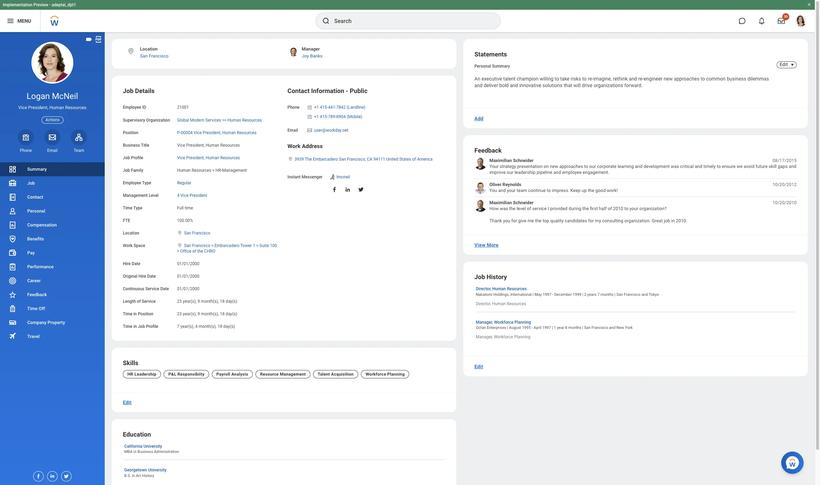 Task type: vqa. For each thing, say whether or not it's contained in the screenshot.


Task type: describe. For each thing, give the bounding box(es) containing it.
- left december
[[552, 293, 553, 297]]

lmcneil link
[[336, 173, 350, 180]]

3939 the embarcadero san francisco, ca 94111 united states of america link
[[294, 156, 433, 162]]

and left timely
[[695, 164, 702, 169]]

0 horizontal spatial months
[[568, 326, 581, 331]]

job details group
[[123, 87, 280, 330]]

united
[[386, 157, 398, 162]]

human down holdings,
[[492, 302, 506, 307]]

location image for work space
[[177, 243, 183, 248]]

job
[[664, 219, 670, 224]]

president, inside "navigation pane" region
[[28, 105, 48, 110]]

logan
[[27, 91, 50, 101]]

8
[[565, 326, 567, 331]]

san francisco link inside job details group
[[184, 230, 210, 236]]

list containing summary
[[0, 163, 105, 344]]

director, human resources link
[[476, 286, 527, 292]]

benefits link
[[0, 232, 105, 246]]

in for job
[[133, 325, 137, 330]]

| left year in the bottom right of the page
[[552, 326, 553, 331]]

team logan mcneil element
[[71, 148, 87, 154]]

and left the 'new'
[[609, 326, 615, 331]]

personal for personal
[[27, 209, 45, 214]]

1 vertical spatial 1997
[[542, 326, 551, 331]]

1 horizontal spatial hire
[[138, 274, 146, 279]]

0 vertical spatial date
[[132, 262, 140, 267]]

personal image
[[8, 207, 17, 216]]

and up forward.
[[629, 76, 637, 82]]

and right learning
[[635, 164, 642, 169]]

work address
[[287, 143, 323, 150]]

1 vertical spatial history
[[142, 474, 154, 479]]

to up engagement.
[[584, 164, 588, 169]]

edit for job history
[[474, 364, 483, 370]]

1 horizontal spatial facebook image
[[331, 187, 338, 193]]

+1 for +1 415-789-8904 (mobile)
[[314, 114, 319, 119]]

america
[[417, 157, 433, 162]]

location for location
[[123, 231, 139, 236]]

human inside business title element
[[206, 143, 219, 148]]

san inside the san francisco > embarcadero tower 1 > suite 100 > office of the chro
[[184, 244, 191, 249]]

during
[[569, 206, 581, 212]]

bold
[[499, 83, 509, 88]]

profile logan mcneil image
[[795, 15, 806, 28]]

how was the level of service i provided during the first half of 2010 to your organization? thank you for give me the top quality candidates for my consulting organization. great job in 2010.
[[489, 206, 687, 224]]

personal summary element
[[474, 62, 510, 69]]

company property
[[27, 320, 65, 326]]

18 for time in position
[[220, 312, 225, 317]]

location for location san francisco
[[140, 46, 158, 52]]

- inside menu banner
[[49, 2, 51, 7]]

- left april at right
[[532, 326, 533, 331]]

3939
[[294, 157, 304, 162]]

1 vertical spatial planning
[[514, 335, 530, 340]]

summary image
[[8, 165, 17, 174]]

career
[[27, 279, 41, 284]]

mba
[[124, 450, 133, 455]]

business title element
[[177, 139, 240, 148]]

time for time off
[[27, 306, 38, 312]]

new inside an executive talent champion willing to take risks to re-imagine, rethink and re-engineer new approaches to common business dilemmas and deliver bold and innovative solutions that will drive organizations forward.
[[664, 76, 673, 82]]

vice president, human resources inside "navigation pane" region
[[18, 105, 86, 110]]

vice president, human resources for business title element
[[177, 143, 240, 148]]

common
[[706, 76, 726, 82]]

23 for length of service
[[177, 299, 182, 304]]

original
[[123, 274, 137, 279]]

nakatomi holdings, international   |   may 1997 - december 1999 | 2 years 7 months | san francisco and tokyo
[[476, 293, 659, 297]]

the right me
[[535, 219, 541, 224]]

edit for skills
[[123, 400, 132, 406]]

0 vertical spatial planning
[[515, 320, 531, 325]]

| down manager, workforce planning link
[[507, 326, 508, 331]]

years
[[587, 293, 596, 297]]

the left first
[[582, 206, 589, 212]]

continuous
[[123, 287, 144, 292]]

vice up "regular" link
[[177, 156, 185, 161]]

of right "level"
[[527, 206, 531, 212]]

time off link
[[0, 302, 105, 316]]

san inside 'link'
[[184, 231, 191, 236]]

preview
[[33, 2, 48, 7]]

california university link
[[124, 443, 162, 450]]

you
[[489, 188, 497, 193]]

team
[[517, 188, 527, 193]]

job for job details
[[123, 87, 133, 95]]

analysis
[[231, 372, 248, 377]]

contact for contact information - public
[[287, 87, 310, 95]]

email inside popup button
[[47, 148, 58, 153]]

continue
[[528, 188, 546, 193]]

executive
[[482, 76, 502, 82]]

work space
[[123, 244, 145, 249]]

0 vertical spatial profile
[[131, 156, 143, 161]]

| right "years"
[[615, 293, 615, 297]]

1 vertical spatial business
[[137, 450, 153, 455]]

1 manager, from the top
[[476, 320, 493, 325]]

in for business
[[133, 450, 137, 455]]

0 vertical spatial our
[[589, 164, 596, 169]]

08/17/2015
[[772, 158, 797, 163]]

mail image
[[306, 128, 313, 133]]

strategy
[[500, 164, 516, 169]]

2 director, from the top
[[476, 302, 491, 307]]

management level
[[123, 193, 159, 198]]

engagement.
[[583, 170, 609, 175]]

mba in business administration
[[124, 450, 179, 455]]

year(s), for time in position
[[183, 312, 197, 317]]

approaches inside your strategy presentation on new approaches to our corporate learning and development was critical and timely to ensure we avoid future skill gaps and improve our leadership pipeline and employee engagement.
[[559, 164, 583, 169]]

employee for employee id
[[123, 105, 141, 110]]

month(s), for time in position
[[201, 312, 219, 317]]

your
[[489, 164, 499, 169]]

compensation image
[[8, 221, 17, 230]]

phone image inside popup button
[[21, 133, 31, 142]]

the right up
[[588, 188, 594, 193]]

in for position
[[133, 312, 137, 317]]

and down talent
[[510, 83, 518, 88]]

job image
[[8, 179, 17, 188]]

vice right 00004
[[194, 130, 202, 135]]

user@workday.net link
[[314, 127, 348, 133]]

resources right the '>>'
[[242, 118, 262, 123]]

mail image
[[48, 133, 57, 142]]

0 vertical spatial position
[[123, 130, 138, 135]]

justify image
[[6, 17, 15, 25]]

resources up hr-
[[220, 156, 240, 161]]

vice inside "navigation pane" region
[[18, 105, 27, 110]]

career image
[[8, 277, 17, 286]]

phone image
[[306, 105, 313, 110]]

1 vertical spatial position
[[138, 312, 153, 317]]

family
[[131, 168, 143, 173]]

time in job profile element
[[177, 320, 235, 330]]

chro
[[204, 249, 215, 254]]

instant messenger
[[287, 175, 322, 180]]

feedback link
[[0, 288, 105, 302]]

resources inside "link"
[[507, 287, 527, 292]]

time off image
[[8, 305, 17, 313]]

francisco inside the san francisco > embarcadero tower 1 > suite 100 > office of the chro
[[192, 244, 210, 249]]

new
[[616, 326, 624, 331]]

linkedin image
[[47, 472, 55, 480]]

human inside "navigation pane" region
[[49, 105, 64, 110]]

| right the 8
[[582, 326, 583, 331]]

future
[[756, 164, 768, 169]]

of inside the san francisco > embarcadero tower 1 > suite 100 > office of the chro
[[192, 249, 196, 254]]

human inside "link"
[[492, 287, 506, 292]]

search image
[[322, 17, 330, 25]]

month(s), for time in job profile
[[199, 325, 217, 330]]

tag image
[[85, 36, 93, 43]]

time for time in job profile
[[123, 325, 132, 330]]

2010.
[[676, 219, 687, 224]]

information
[[311, 87, 344, 95]]

supervisory organization
[[123, 118, 170, 123]]

in inside how was the level of service i provided during the first half of 2010 to your organization? thank you for give me the top quality candidates for my consulting organization. great job in 2010.
[[671, 219, 675, 224]]

benefits image
[[8, 235, 17, 244]]

> left suite in the bottom of the page
[[256, 244, 258, 249]]

| left 2
[[582, 293, 583, 297]]

maximilian for was
[[489, 200, 512, 206]]

drive
[[582, 83, 592, 88]]

the inside the san francisco > embarcadero tower 1 > suite 100 > office of the chro
[[197, 249, 203, 254]]

job down time in position
[[138, 325, 145, 330]]

you
[[503, 219, 510, 224]]

employee's photo (oliver reynolds) image
[[474, 182, 487, 194]]

feedback inside "link"
[[27, 293, 47, 298]]

innovative
[[519, 83, 541, 88]]

time off
[[27, 306, 45, 312]]

of right half
[[608, 206, 612, 212]]

continuous service date element
[[177, 283, 199, 292]]

phone button
[[18, 129, 34, 154]]

0 vertical spatial 1997
[[543, 293, 551, 297]]

global modern services >> human resources link
[[177, 116, 262, 123]]

| left may
[[533, 293, 534, 297]]

candidates
[[565, 219, 587, 224]]

and left "tokyo"
[[641, 293, 648, 297]]

august
[[509, 326, 521, 331]]

resource
[[260, 372, 279, 377]]

and right gaps
[[789, 164, 796, 169]]

may
[[535, 293, 542, 297]]

maximilian schneider link for strategy
[[489, 158, 534, 164]]

0 horizontal spatial management
[[123, 193, 148, 198]]

job history
[[474, 274, 507, 281]]

the
[[305, 157, 312, 162]]

president, up business title element
[[203, 130, 221, 135]]

phone inside popup button
[[20, 148, 32, 153]]

development
[[644, 164, 670, 169]]

payroll analysis button
[[212, 371, 253, 379]]

1 inside the san francisco > embarcadero tower 1 > suite 100 > office of the chro
[[253, 244, 255, 249]]

i
[[548, 206, 549, 212]]

add
[[474, 116, 483, 121]]

> up "chro"
[[211, 244, 213, 249]]

edit button for job history
[[472, 360, 486, 374]]

san francisco > embarcadero tower 1 > suite 100 > office of the chro
[[177, 244, 277, 254]]

title
[[141, 143, 149, 148]]

of right length
[[137, 299, 141, 304]]

job for job history
[[474, 274, 485, 281]]

the left "level"
[[509, 206, 516, 212]]

list containing maximilian schneider
[[474, 158, 797, 224]]

0 vertical spatial twitter image
[[358, 187, 364, 193]]

to left impress.
[[547, 188, 551, 193]]

embarcadero inside 3939 the embarcadero san francisco, ca 94111 united states of america link
[[313, 157, 338, 162]]

time type
[[123, 206, 142, 211]]

and down the oliver reynolds link at the right of page
[[498, 188, 506, 193]]

0 horizontal spatial facebook image
[[34, 472, 41, 480]]

workforce inside button
[[366, 372, 386, 377]]

employee's photo (maximilian schneider) image for how was the level of service i provided during the first half of 2010 to your organization? thank you for give me the top quality candidates for my consulting organization. great job in 2010.
[[474, 200, 487, 212]]

view more
[[474, 243, 499, 248]]

phone logan mcneil element
[[18, 148, 34, 154]]

- inside group
[[346, 87, 348, 95]]

view printable version (pdf) image
[[95, 36, 102, 43]]

summary inside "navigation pane" region
[[27, 167, 47, 172]]

and right pipeline on the top right of the page
[[553, 170, 561, 175]]

business inside job details group
[[123, 143, 140, 148]]

original hire date element
[[177, 270, 199, 280]]

2 manager, from the top
[[476, 335, 493, 340]]

1 vertical spatial profile
[[146, 325, 158, 330]]

Search Workday  search field
[[334, 13, 486, 29]]

global
[[177, 118, 189, 123]]

0 vertical spatial san francisco link
[[140, 54, 168, 59]]

1 horizontal spatial summary
[[492, 64, 510, 69]]

0 vertical spatial feedback
[[474, 147, 502, 154]]

university for california university
[[143, 445, 162, 450]]

in for art
[[132, 474, 135, 479]]

0 vertical spatial 4
[[177, 193, 179, 198]]

international
[[510, 293, 532, 297]]

hire date element
[[177, 257, 199, 267]]

1 vertical spatial our
[[507, 170, 513, 175]]

00004
[[181, 130, 193, 135]]

manager
[[302, 46, 320, 52]]

human up job family element
[[206, 156, 219, 161]]

schneider for presentation
[[513, 158, 534, 163]]

1 vertical spatial service
[[142, 299, 156, 304]]

states
[[399, 157, 411, 162]]

+1 415-789-8904 (mobile)
[[314, 114, 362, 119]]

was inside how was the level of service i provided during the first half of 2010 to your organization? thank you for give me the top quality candidates for my consulting organization. great job in 2010.
[[500, 206, 508, 212]]

company property image
[[8, 319, 17, 327]]

maximilian schneider for strategy
[[489, 158, 534, 163]]

workforce planning button
[[361, 371, 409, 379]]

caret down image
[[788, 62, 797, 68]]

leadership
[[515, 170, 536, 175]]

avoid
[[744, 164, 755, 169]]

will
[[573, 83, 581, 88]]

resource management button
[[256, 371, 310, 379]]

vice up full time element
[[180, 193, 189, 198]]

1 for from the left
[[511, 219, 517, 224]]

planning inside button
[[387, 372, 405, 377]]

pay link
[[0, 246, 105, 260]]

employee's photo (maximilian schneider) image for your strategy presentation on new approaches to our corporate learning and development was critical and timely to ensure we avoid future skill gaps and improve our leadership pipeline and employee engagement.
[[474, 158, 487, 170]]

full
[[177, 206, 184, 211]]

regular link
[[177, 179, 191, 186]]

1 vertical spatial workforce
[[494, 335, 513, 340]]

travel
[[27, 334, 40, 340]]

to up drive
[[582, 76, 587, 82]]

details
[[135, 87, 155, 95]]

phone image inside items selected list
[[306, 114, 313, 120]]

how
[[489, 206, 499, 212]]



Task type: locate. For each thing, give the bounding box(es) containing it.
contact for contact
[[27, 195, 43, 200]]

service down original hire date
[[145, 287, 159, 292]]

location inside location san francisco
[[140, 46, 158, 52]]

quality
[[550, 219, 564, 224]]

organizations
[[594, 83, 623, 88]]

p-00004 vice president, human resources
[[177, 130, 257, 135]]

resources up "international"
[[507, 287, 527, 292]]

in left art
[[132, 474, 135, 479]]

day(s) for time in job profile
[[223, 325, 235, 330]]

1 vertical spatial edit
[[474, 364, 483, 370]]

day(s) inside the 'length of service' element
[[226, 299, 237, 304]]

performance
[[27, 265, 54, 270]]

phone image down phone icon on the left of page
[[306, 114, 313, 120]]

+1 inside 'link'
[[314, 105, 319, 110]]

facebook image down aim image
[[331, 187, 338, 193]]

contact image
[[8, 193, 17, 202]]

email logan mcneil element
[[44, 148, 60, 154]]

2 01/01/2000 from the top
[[177, 274, 199, 279]]

01/01/2000 up continuous service date element
[[177, 274, 199, 279]]

job link
[[0, 177, 105, 191]]

1 01/01/2000 from the top
[[177, 262, 199, 267]]

0 vertical spatial edit button
[[472, 360, 486, 374]]

1 schneider from the top
[[513, 158, 534, 163]]

contact inside list
[[27, 195, 43, 200]]

location image inside job details group
[[177, 231, 183, 236]]

0 horizontal spatial twitter image
[[61, 472, 69, 480]]

resources inside business title element
[[220, 143, 240, 148]]

length of service
[[123, 299, 156, 304]]

0 vertical spatial hire
[[123, 262, 131, 267]]

0 vertical spatial phone
[[287, 105, 299, 110]]

1 415- from the top
[[320, 105, 328, 110]]

twitter image right linkedin icon
[[358, 187, 364, 193]]

our down strategy
[[507, 170, 513, 175]]

1 director, from the top
[[476, 287, 491, 292]]

1 vertical spatial contact
[[27, 195, 43, 200]]

more
[[487, 243, 499, 248]]

job for job family
[[123, 168, 130, 173]]

schneider for the
[[513, 200, 534, 206]]

1 horizontal spatial approaches
[[674, 76, 699, 82]]

0 horizontal spatial phone image
[[21, 133, 31, 142]]

employee id element
[[177, 101, 189, 111]]

for left my
[[588, 219, 594, 224]]

to take
[[555, 76, 569, 82]]

1 horizontal spatial san francisco link
[[184, 230, 210, 236]]

employee's photo (maximilian schneider) image left your
[[474, 158, 487, 170]]

1 +1 from the top
[[314, 105, 319, 110]]

1 re- from the left
[[588, 76, 593, 82]]

1 vertical spatial university
[[148, 469, 167, 474]]

human down the '>>'
[[222, 130, 236, 135]]

18 inside time in position element
[[220, 312, 225, 317]]

month(s), inside time in position element
[[201, 312, 219, 317]]

ensure
[[722, 164, 736, 169]]

job details button
[[123, 87, 155, 95]]

0 horizontal spatial your
[[507, 188, 516, 193]]

1 23 from the top
[[177, 299, 182, 304]]

human right the '>>'
[[228, 118, 241, 123]]

organization.
[[624, 219, 651, 224]]

1 horizontal spatial 7
[[597, 293, 600, 297]]

history down georgetown university
[[142, 474, 154, 479]]

statements
[[474, 51, 507, 58]]

management down employee type
[[123, 193, 148, 198]]

0 vertical spatial months
[[601, 293, 614, 297]]

skills
[[123, 360, 138, 367]]

month(s), inside time in job profile element
[[199, 325, 217, 330]]

pay image
[[8, 249, 17, 258]]

1 vertical spatial manager,
[[476, 335, 493, 340]]

9 inside the 'length of service' element
[[198, 299, 200, 304]]

18 up time in position element
[[220, 299, 225, 304]]

work left space
[[123, 244, 133, 249]]

0 horizontal spatial approaches
[[559, 164, 583, 169]]

1 vertical spatial work
[[123, 244, 133, 249]]

schneider up "level"
[[513, 200, 534, 206]]

1 vertical spatial 01/01/2000
[[177, 274, 199, 279]]

georgetown university
[[124, 469, 167, 474]]

1 vertical spatial location image
[[177, 243, 183, 248]]

year(s), up time in job profile element
[[183, 312, 197, 317]]

rethink
[[613, 76, 628, 82]]

off
[[39, 306, 45, 312]]

1 horizontal spatial your
[[630, 206, 638, 212]]

1 director, human resources from the top
[[476, 287, 527, 292]]

1 horizontal spatial 4
[[195, 325, 198, 330]]

joy banks link
[[302, 54, 323, 59]]

length of service element
[[177, 295, 237, 305]]

2 9 from the top
[[198, 312, 200, 317]]

location image down the 100.00%
[[177, 231, 183, 236]]

university for georgetown university
[[148, 469, 167, 474]]

director, inside "link"
[[476, 287, 491, 292]]

0 vertical spatial month(s),
[[201, 299, 219, 304]]

your down reynolds on the right of the page
[[507, 188, 516, 193]]

0 vertical spatial day(s)
[[226, 299, 237, 304]]

position up 'time in job profile' at left
[[138, 312, 153, 317]]

job family
[[123, 168, 143, 173]]

1997 right may
[[543, 293, 551, 297]]

workforce down enterprises
[[494, 335, 513, 340]]

0 vertical spatial employee
[[123, 105, 141, 110]]

talent
[[503, 76, 516, 82]]

0 horizontal spatial 7
[[177, 325, 179, 330]]

hire date
[[123, 262, 140, 267]]

415- inside 'link'
[[320, 105, 328, 110]]

0 vertical spatial 23 year(s), 9 month(s), 18 day(s)
[[177, 299, 237, 304]]

location image
[[127, 47, 135, 55], [177, 231, 183, 236]]

linkedin image
[[344, 187, 351, 193]]

23 for time in position
[[177, 312, 182, 317]]

year(s), for time in job profile
[[180, 325, 194, 330]]

1 vertical spatial approaches
[[559, 164, 583, 169]]

1 maximilian schneider from the top
[[489, 158, 534, 163]]

1 vertical spatial employee's photo (maximilian schneider) image
[[474, 200, 487, 212]]

0 vertical spatial 18
[[220, 299, 225, 304]]

phone image up "phone logan mcneil" element
[[21, 133, 31, 142]]

time for time in position
[[123, 312, 132, 317]]

was inside your strategy presentation on new approaches to our corporate learning and development was critical and timely to ensure we avoid future skill gaps and improve our leadership pipeline and employee engagement.
[[671, 164, 679, 169]]

notifications large image
[[758, 17, 765, 24]]

management inside resource management button
[[280, 372, 306, 377]]

hr leadership
[[127, 372, 156, 377]]

18 inside time in job profile element
[[218, 325, 222, 330]]

1 horizontal spatial location
[[140, 46, 158, 52]]

maximilian schneider up "level"
[[489, 200, 534, 206]]

fte
[[123, 219, 130, 223]]

day(s) down time in position element
[[223, 325, 235, 330]]

type for time type
[[133, 206, 142, 211]]

personal inside list
[[27, 209, 45, 214]]

president, down business title element
[[186, 156, 205, 161]]

0 vertical spatial +1
[[314, 105, 319, 110]]

2 horizontal spatial edit
[[780, 62, 788, 67]]

0 horizontal spatial hire
[[123, 262, 131, 267]]

2 manager, workforce planning from the top
[[476, 335, 530, 340]]

month(s), for length of service
[[201, 299, 219, 304]]

2 vertical spatial management
[[280, 372, 306, 377]]

- left public
[[346, 87, 348, 95]]

level
[[149, 193, 159, 198]]

year(s), inside time in job profile element
[[180, 325, 194, 330]]

resources inside "navigation pane" region
[[65, 105, 86, 110]]

resources down global modern services >> human resources at the top of page
[[237, 130, 257, 135]]

to left common
[[701, 76, 705, 82]]

services
[[205, 118, 221, 123]]

was right how at the top of page
[[500, 206, 508, 212]]

location image
[[287, 157, 293, 162], [177, 243, 183, 248]]

san inside contact information - public group
[[339, 157, 346, 162]]

2 for from the left
[[588, 219, 594, 224]]

0 horizontal spatial new
[[550, 164, 558, 169]]

length
[[123, 299, 136, 304]]

type for employee type
[[142, 181, 151, 186]]

4 vice president
[[177, 193, 207, 198]]

contact inside group
[[287, 87, 310, 95]]

1 vertical spatial 1
[[554, 326, 556, 331]]

email
[[287, 128, 298, 133], [47, 148, 58, 153]]

01/01/2000 for continuous service date
[[177, 287, 199, 292]]

0 vertical spatial location image
[[287, 157, 293, 162]]

job right job icon
[[27, 181, 35, 186]]

0 vertical spatial 415-
[[320, 105, 328, 110]]

aim image
[[329, 174, 336, 181]]

1 vertical spatial director,
[[476, 302, 491, 307]]

impress.
[[552, 188, 569, 193]]

months right "years"
[[601, 293, 614, 297]]

7 year(s), 4 month(s), 18 day(s)
[[177, 325, 235, 330]]

2 schneider from the top
[[513, 200, 534, 206]]

messenger
[[302, 175, 322, 180]]

01/01/2000 down the original hire date element
[[177, 287, 199, 292]]

administration
[[154, 450, 179, 455]]

4 inside time in job profile element
[[195, 325, 198, 330]]

7 right "years"
[[597, 293, 600, 297]]

full time element
[[177, 205, 193, 211]]

summary up job link
[[27, 167, 47, 172]]

francisco inside 'link'
[[192, 231, 210, 236]]

> inside job family element
[[212, 168, 214, 173]]

acquisition
[[331, 372, 354, 377]]

engineer
[[644, 76, 663, 82]]

01/01/2000 for hire date
[[177, 262, 199, 267]]

18 for time in job profile
[[218, 325, 222, 330]]

phone inside contact information - public group
[[287, 105, 299, 110]]

1 horizontal spatial date
[[147, 274, 156, 279]]

7 inside time in job profile element
[[177, 325, 179, 330]]

23
[[177, 299, 182, 304], [177, 312, 182, 317]]

date for hire
[[147, 274, 156, 279]]

responsibiity
[[178, 372, 205, 377]]

+1 for +1 415-441-7842 (landline)
[[314, 105, 319, 110]]

1 9 from the top
[[198, 299, 200, 304]]

0 vertical spatial director,
[[476, 287, 491, 292]]

talent acquisition button
[[313, 371, 358, 379]]

1 horizontal spatial work
[[287, 143, 300, 150]]

0 vertical spatial 1
[[253, 244, 255, 249]]

hr-
[[215, 168, 222, 173]]

7 down time in position element
[[177, 325, 179, 330]]

+1 415-441-7842 (landline) link
[[314, 104, 365, 110]]

workforce up enterprises
[[494, 320, 513, 325]]

1 vertical spatial 23 year(s), 9 month(s), 18 day(s)
[[177, 312, 237, 317]]

time inside time off link
[[27, 306, 38, 312]]

2 maximilian schneider from the top
[[489, 200, 534, 206]]

re-
[[588, 76, 593, 82], [638, 76, 644, 82]]

01/01/2000 up the original hire date element
[[177, 262, 199, 267]]

1 maximilian from the top
[[489, 158, 512, 163]]

list
[[474, 158, 797, 224], [0, 163, 105, 344]]

contact information - public button
[[287, 87, 368, 95]]

2 415- from the top
[[320, 114, 328, 119]]

1 horizontal spatial 1
[[554, 326, 556, 331]]

and down an
[[474, 83, 483, 88]]

san francisco > embarcadero tower 1 > suite 100 > office of the chro link
[[177, 242, 277, 254]]

p&l responsibiity button
[[164, 371, 209, 379]]

9 inside time in position element
[[198, 312, 200, 317]]

job for job profile
[[123, 156, 130, 161]]

1 right tower
[[253, 244, 255, 249]]

phone image
[[306, 114, 313, 120], [21, 133, 31, 142]]

1 left year in the bottom right of the page
[[554, 326, 556, 331]]

415- for 441-
[[320, 105, 328, 110]]

first
[[590, 206, 598, 212]]

manager,
[[476, 320, 493, 325], [476, 335, 493, 340]]

embarcadero inside the san francisco > embarcadero tower 1 > suite 100 > office of the chro
[[215, 244, 239, 249]]

23 year(s), 9 month(s), 18 day(s) for service
[[177, 299, 237, 304]]

embarcadero
[[313, 157, 338, 162], [215, 244, 239, 249]]

day(s) inside time in position element
[[226, 312, 237, 317]]

edit button
[[472, 360, 486, 374], [120, 396, 134, 410]]

embarcadero right the
[[313, 157, 338, 162]]

time in position element
[[177, 308, 237, 317]]

of inside contact information - public group
[[412, 157, 416, 162]]

presentation
[[517, 164, 543, 169]]

1 vertical spatial was
[[500, 206, 508, 212]]

new right on
[[550, 164, 558, 169]]

menu banner
[[0, 0, 815, 32]]

april
[[534, 326, 541, 331]]

0 vertical spatial management
[[222, 168, 247, 173]]

contact
[[287, 87, 310, 95], [27, 195, 43, 200]]

the
[[588, 188, 594, 193], [509, 206, 516, 212], [582, 206, 589, 212], [535, 219, 541, 224], [197, 249, 203, 254]]

job left the family
[[123, 168, 130, 173]]

1 vertical spatial summary
[[27, 167, 47, 172]]

day(s) for length of service
[[226, 299, 237, 304]]

- right the preview
[[49, 2, 51, 7]]

hire up original
[[123, 262, 131, 267]]

work for work address
[[287, 143, 300, 150]]

resources down p-00004 vice president, human resources
[[220, 143, 240, 148]]

your
[[507, 188, 516, 193], [630, 206, 638, 212]]

approaches inside an executive talent champion willing to take risks to re-imagine, rethink and re-engineer new approaches to common business dilemmas and deliver bold and innovative solutions that will drive organizations forward.
[[674, 76, 699, 82]]

vice inside business title element
[[177, 143, 185, 148]]

2 employee from the top
[[123, 181, 141, 186]]

1 vertical spatial 4
[[195, 325, 198, 330]]

1 vertical spatial edit button
[[120, 396, 134, 410]]

vice president, human resources for vice president, human resources link
[[177, 156, 240, 161]]

employee down job family on the left top of page
[[123, 181, 141, 186]]

9 for time in position
[[198, 312, 200, 317]]

1 vertical spatial phone
[[20, 148, 32, 153]]

2 vertical spatial date
[[160, 287, 169, 292]]

1 employee's photo (maximilian schneider) image from the top
[[474, 158, 487, 170]]

0 vertical spatial business
[[123, 143, 140, 148]]

0 horizontal spatial history
[[142, 474, 154, 479]]

9 for length of service
[[198, 299, 200, 304]]

to inside how was the level of service i provided during the first half of 2010 to your organization? thank you for give me the top quality candidates for my consulting organization. great job in 2010.
[[624, 206, 628, 212]]

1 horizontal spatial email
[[287, 128, 298, 133]]

feedback image
[[8, 291, 17, 300]]

resources down mcneil
[[65, 105, 86, 110]]

2 vertical spatial edit
[[123, 400, 132, 406]]

performance image
[[8, 263, 17, 272]]

1 vertical spatial type
[[133, 206, 142, 211]]

phone
[[287, 105, 299, 110], [20, 148, 32, 153]]

navigation pane region
[[0, 32, 105, 486]]

my
[[595, 219, 601, 224]]

job family element
[[177, 164, 247, 173]]

location image for work address
[[287, 157, 293, 162]]

francisco inside location san francisco
[[149, 54, 168, 59]]

1 horizontal spatial embarcadero
[[313, 157, 338, 162]]

1 vertical spatial hire
[[138, 274, 146, 279]]

resources inside job family element
[[192, 168, 211, 173]]

vice president, human resources up job family element
[[177, 156, 240, 161]]

1 horizontal spatial profile
[[146, 325, 158, 330]]

university
[[143, 445, 162, 450], [148, 469, 167, 474]]

an executive talent champion willing to take risks to re-imagine, rethink and re-engineer new approaches to common business dilemmas and deliver bold and innovative solutions that will drive organizations forward.
[[474, 76, 770, 88]]

date left continuous service date element
[[160, 287, 169, 292]]

1 vertical spatial vice president, human resources
[[177, 143, 240, 148]]

01/01/2000 for original hire date
[[177, 274, 199, 279]]

0 horizontal spatial list
[[0, 163, 105, 344]]

1 vertical spatial 7
[[177, 325, 179, 330]]

maximilian up how at the top of page
[[489, 200, 512, 206]]

resources down vice president, human resources link
[[192, 168, 211, 173]]

travel image
[[8, 333, 17, 341]]

an
[[474, 76, 480, 82]]

director, human resources down holdings,
[[476, 302, 526, 307]]

view team image
[[75, 133, 83, 142]]

forward.
[[624, 83, 643, 88]]

1997 right april at right
[[542, 326, 551, 331]]

director, down nakatomi at bottom right
[[476, 302, 491, 307]]

fte element
[[177, 214, 193, 224]]

18 inside the 'length of service' element
[[220, 299, 225, 304]]

day(s) up time in job profile element
[[226, 312, 237, 317]]

1 vertical spatial twitter image
[[61, 472, 69, 480]]

job inside "navigation pane" region
[[27, 181, 35, 186]]

0 horizontal spatial location
[[123, 231, 139, 236]]

1 horizontal spatial months
[[601, 293, 614, 297]]

months
[[601, 293, 614, 297], [568, 326, 581, 331]]

23 inside the 'length of service' element
[[177, 299, 182, 304]]

0 vertical spatial workforce
[[494, 320, 513, 325]]

your inside how was the level of service i provided during the first half of 2010 to your organization? thank you for give me the top quality candidates for my consulting organization. great job in 2010.
[[630, 206, 638, 212]]

0 horizontal spatial edit button
[[120, 396, 134, 410]]

email inside contact information - public group
[[287, 128, 298, 133]]

president, down logan on the left of page
[[28, 105, 48, 110]]

your up organization.
[[630, 206, 638, 212]]

edit link
[[780, 61, 788, 68]]

vice down p-
[[177, 143, 185, 148]]

maximilian schneider for was
[[489, 200, 534, 206]]

year(s), down continuous service date element
[[183, 299, 197, 304]]

employee type
[[123, 181, 151, 186]]

of right states
[[412, 157, 416, 162]]

2 23 year(s), 9 month(s), 18 day(s) from the top
[[177, 312, 237, 317]]

work inside job details group
[[123, 244, 133, 249]]

maximilian for strategy
[[489, 158, 512, 163]]

phone left phone icon on the left of page
[[287, 105, 299, 110]]

space
[[134, 244, 145, 249]]

management inside job family element
[[222, 168, 247, 173]]

talent acquisition
[[318, 372, 354, 377]]

contact information - public group
[[287, 87, 445, 198]]

vice president, human resources down logan mcneil
[[18, 105, 86, 110]]

1 employee from the top
[[123, 105, 141, 110]]

2 director, human resources from the top
[[476, 302, 526, 307]]

new inside your strategy presentation on new approaches to our corporate learning and development was critical and timely to ensure we avoid future skill gaps and improve our leadership pipeline and employee engagement.
[[550, 164, 558, 169]]

human up vice president, human resources link
[[206, 143, 219, 148]]

office
[[180, 249, 191, 254]]

1 vertical spatial 23
[[177, 312, 182, 317]]

location inside job details group
[[123, 231, 139, 236]]

tower
[[240, 244, 252, 249]]

p&l
[[168, 372, 176, 377]]

georgetown
[[124, 469, 147, 474]]

personal for personal summary
[[474, 64, 491, 69]]

(landline)
[[347, 105, 365, 110]]

23 inside time in position element
[[177, 312, 182, 317]]

2 maximilian schneider link from the top
[[489, 200, 534, 206]]

> left office
[[177, 249, 179, 254]]

new right engineer
[[664, 76, 673, 82]]

0 vertical spatial personal
[[474, 64, 491, 69]]

good
[[595, 188, 606, 193]]

1 vertical spatial san francisco link
[[184, 230, 210, 236]]

1 vertical spatial location
[[123, 231, 139, 236]]

close environment banner image
[[807, 2, 811, 7]]

manager, workforce planning
[[476, 320, 531, 325], [476, 335, 530, 340]]

1 horizontal spatial history
[[487, 274, 507, 281]]

1 vertical spatial employee
[[123, 181, 141, 186]]

imagine,
[[593, 76, 612, 82]]

year(s), inside the 'length of service' element
[[183, 299, 197, 304]]

employee for employee type
[[123, 181, 141, 186]]

employee's photo (maximilian schneider) image
[[474, 158, 487, 170], [474, 200, 487, 212]]

management down vice president, human resources link
[[222, 168, 247, 173]]

human inside job family element
[[177, 168, 191, 173]]

location image inside job details group
[[177, 243, 183, 248]]

approaches up employee
[[559, 164, 583, 169]]

1 23 year(s), 9 month(s), 18 day(s) from the top
[[177, 299, 237, 304]]

2 23 from the top
[[177, 312, 182, 317]]

0 vertical spatial location image
[[127, 47, 135, 55]]

18 for length of service
[[220, 299, 225, 304]]

1 vertical spatial phone image
[[21, 133, 31, 142]]

time down time in position
[[123, 325, 132, 330]]

1 horizontal spatial re-
[[638, 76, 644, 82]]

0 vertical spatial service
[[145, 287, 159, 292]]

profile up the family
[[131, 156, 143, 161]]

month(s), inside the 'length of service' element
[[201, 299, 219, 304]]

year(s), inside time in position element
[[183, 312, 197, 317]]

san inside location san francisco
[[140, 54, 148, 59]]

inbox large image
[[778, 17, 785, 24]]

job left details
[[123, 87, 133, 95]]

9
[[198, 299, 200, 304], [198, 312, 200, 317]]

day(s) inside time in job profile element
[[223, 325, 235, 330]]

415- for 789-
[[320, 114, 328, 119]]

0 horizontal spatial edit
[[123, 400, 132, 406]]

maximilian schneider link for was
[[489, 200, 534, 206]]

1999
[[573, 293, 581, 297]]

date up continuous service date
[[147, 274, 156, 279]]

1 horizontal spatial personal
[[474, 64, 491, 69]]

23 year(s), 9 month(s), 18 day(s) for position
[[177, 312, 237, 317]]

resources down "international"
[[507, 302, 526, 307]]

facebook image left linkedin image on the bottom of the page
[[34, 472, 41, 480]]

employee left id
[[123, 105, 141, 110]]

hire
[[123, 262, 131, 267], [138, 274, 146, 279]]

0 vertical spatial location
[[140, 46, 158, 52]]

level
[[517, 206, 526, 212]]

0 vertical spatial maximilian schneider link
[[489, 158, 534, 164]]

date up original hire date
[[132, 262, 140, 267]]

job for job
[[27, 181, 35, 186]]

0 horizontal spatial summary
[[27, 167, 47, 172]]

year(s), for length of service
[[183, 299, 197, 304]]

to right timely
[[717, 164, 721, 169]]

1 manager, workforce planning from the top
[[476, 320, 531, 325]]

2 vertical spatial day(s)
[[223, 325, 235, 330]]

improve
[[489, 170, 506, 175]]

skill
[[769, 164, 777, 169]]

1 vertical spatial schneider
[[513, 200, 534, 206]]

global modern services >> human resources
[[177, 118, 262, 123]]

30 button
[[774, 13, 789, 29]]

in down time in position
[[133, 325, 137, 330]]

1 vertical spatial 415-
[[320, 114, 328, 119]]

embarcadero up "chro"
[[215, 244, 239, 249]]

year(s),
[[183, 299, 197, 304], [183, 312, 197, 317], [180, 325, 194, 330]]

edit button for skills
[[120, 396, 134, 410]]

top
[[543, 219, 549, 224]]

time for time type
[[123, 206, 132, 211]]

facebook image
[[331, 187, 338, 193], [34, 472, 41, 480]]

0 horizontal spatial 1
[[253, 244, 255, 249]]

2 employee's photo (maximilian schneider) image from the top
[[474, 200, 487, 212]]

0 vertical spatial your
[[507, 188, 516, 193]]

president, inside business title element
[[186, 143, 205, 148]]

up
[[582, 188, 587, 193]]

date for service
[[160, 287, 169, 292]]

2 +1 from the top
[[314, 114, 319, 119]]

work inside contact information - public group
[[287, 143, 300, 150]]

type down management level
[[133, 206, 142, 211]]

schneider up presentation
[[513, 158, 534, 163]]

items selected list
[[306, 104, 377, 121]]

+1 left 789-
[[314, 114, 319, 119]]

twitter image
[[358, 187, 364, 193], [61, 472, 69, 480]]

1 vertical spatial embarcadero
[[215, 244, 239, 249]]

location san francisco
[[140, 46, 168, 59]]

summary up talent
[[492, 64, 510, 69]]

actions
[[45, 117, 60, 122]]

work for work space
[[123, 244, 133, 249]]

the left "chro"
[[197, 249, 203, 254]]

2 maximilian from the top
[[489, 200, 512, 206]]

job profile
[[123, 156, 143, 161]]

day(s) for time in position
[[226, 312, 237, 317]]

3 01/01/2000 from the top
[[177, 287, 199, 292]]

2 re- from the left
[[638, 76, 644, 82]]

1 vertical spatial maximilian schneider
[[489, 200, 534, 206]]

email left mail icon
[[287, 128, 298, 133]]

1 maximilian schneider link from the top
[[489, 158, 534, 164]]

94111
[[373, 157, 385, 162]]

0 vertical spatial history
[[487, 274, 507, 281]]



